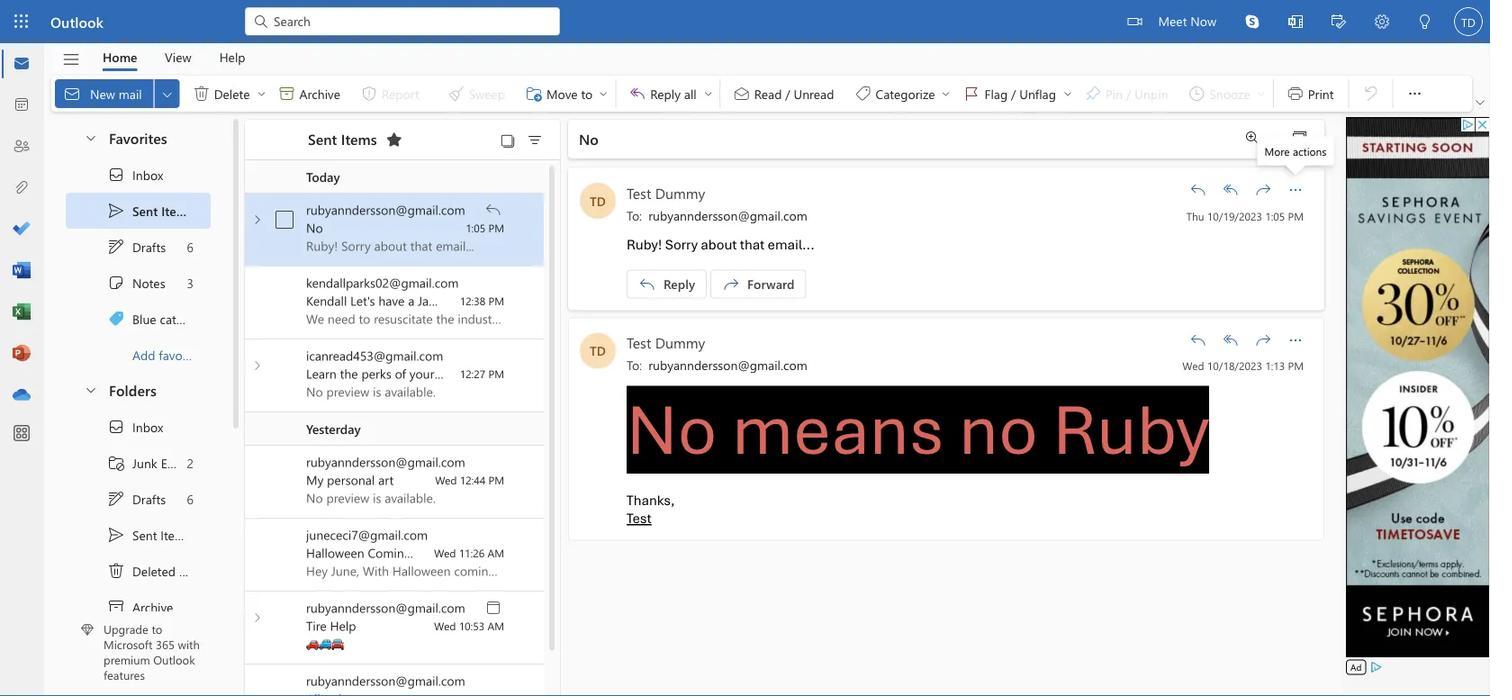 Task type: vqa. For each thing, say whether or not it's contained in the screenshot.
Groups
no



Task type: locate. For each thing, give the bounding box(es) containing it.
1 available. from the top
[[385, 383, 436, 400]]

drafts
[[132, 238, 166, 255], [132, 491, 166, 507]]

 tree item
[[66, 265, 211, 301]]

1 vertical spatial td
[[590, 342, 606, 359]]

2 vertical spatial select a conversation checkbox
[[270, 603, 306, 632]]

 tree item for 
[[66, 481, 211, 517]]

3  button from the top
[[250, 611, 265, 625]]

Select a conversation checkbox
[[270, 351, 306, 380], [270, 676, 306, 696]]

that
[[740, 236, 765, 254], [410, 237, 433, 254]]

 button for 10/18/2023
[[1249, 326, 1278, 354]]

1 / from the left
[[786, 85, 791, 102]]

2  tree item from the top
[[66, 409, 211, 445]]

 tree item down favorites tree item
[[66, 193, 211, 229]]

12:38
[[460, 294, 486, 308]]

outlook banner
[[0, 0, 1491, 45]]

0 vertical spatial 
[[629, 85, 647, 103]]

dummy for wed 10/18/2023 1:13 pm
[[655, 333, 705, 352]]

2 vertical spatial  button
[[250, 611, 265, 625]]

1  button from the top
[[1249, 176, 1278, 204]]

0 horizontal spatial ruby!
[[306, 237, 338, 254]]

 button right all
[[701, 79, 716, 108]]

no preview is available.
[[306, 383, 436, 400], [306, 490, 436, 506]]

 button
[[1274, 0, 1318, 45]]

 button up 10/18/2023
[[1217, 326, 1246, 354]]

0 vertical spatial dummy
[[655, 183, 705, 202]]

1  from the top
[[107, 238, 125, 256]]

/ inside  read / unread
[[786, 85, 791, 102]]

tire help
[[306, 617, 356, 634]]

1 test dummy from the top
[[627, 183, 705, 202]]

 inside move & delete group
[[278, 85, 296, 103]]

powerpoint image
[[13, 345, 31, 363]]

1 vertical spatial drafts
[[132, 491, 166, 507]]

0 vertical spatial  button
[[250, 213, 265, 227]]

2  from the top
[[107, 418, 125, 436]]

help up '🚗🚙🚘'
[[330, 617, 356, 634]]

tree
[[66, 409, 211, 696]]

1:05
[[1266, 209, 1285, 223], [466, 221, 486, 235]]

 left the select a conversation icon
[[250, 213, 264, 227]]

move & delete group
[[55, 76, 612, 112]]

0 horizontal spatial to
[[152, 621, 162, 637]]


[[107, 274, 125, 292]]


[[107, 310, 125, 328]]

1 vertical spatial outlook
[[153, 652, 195, 668]]

archive up sent items heading
[[299, 85, 340, 102]]

0 vertical spatial archive
[[299, 85, 340, 102]]

am down the 
[[488, 619, 504, 633]]

0 vertical spatial  tree item
[[66, 229, 211, 265]]

dummy right test dummy image
[[655, 183, 705, 202]]

sent up the "today"
[[308, 129, 337, 148]]

td button for thu 10/19/2023 1:05 pm
[[580, 183, 616, 219]]

test dummy right test dummy image
[[627, 183, 705, 202]]


[[525, 85, 543, 103]]

flag
[[985, 85, 1008, 102]]

2 rubyanndersson@gmail.com button from the top
[[646, 356, 810, 375]]

2 test from the top
[[627, 333, 651, 352]]

to right the move
[[581, 85, 593, 102]]

1 vertical spatial  button
[[75, 373, 105, 406]]

drafts inside favorites tree
[[132, 238, 166, 255]]

 button
[[521, 127, 549, 152]]

left-rail-appbar navigation
[[4, 43, 40, 416]]

2  button from the top
[[75, 373, 105, 406]]

2 is from the top
[[373, 490, 381, 506]]

 right 
[[1265, 135, 1275, 146]]

 up 
[[107, 418, 125, 436]]

no down my
[[306, 490, 323, 506]]

0 vertical spatial to:
[[627, 207, 642, 223]]

test for thu
[[627, 183, 651, 202]]

1 vertical spatial  button
[[1217, 326, 1246, 354]]

1 vertical spatial 
[[107, 418, 125, 436]]

no preview is available. for perks
[[306, 383, 436, 400]]

1 vertical spatial available.
[[385, 490, 436, 506]]

0 vertical spatial to: rubyanndersson@gmail.com
[[627, 207, 808, 223]]

1  from the top
[[107, 166, 125, 184]]

1:05 up 12:38
[[466, 221, 486, 235]]

0 horizontal spatial about
[[374, 237, 407, 254]]

0 horizontal spatial that
[[410, 237, 433, 254]]

 reply
[[639, 275, 695, 293]]

test dummy button right test dummy image
[[627, 183, 705, 202]]

 button for 10/19/2023
[[1217, 176, 1246, 204]]

 left tire at the bottom left
[[250, 611, 264, 625]]

1 vertical spatial dummy
[[655, 333, 705, 352]]

0 horizontal spatial 
[[107, 562, 125, 580]]

1 horizontal spatial 
[[192, 85, 210, 103]]

 inside  flag / unflag 
[[1063, 88, 1074, 99]]

1 vertical spatial td button
[[580, 333, 616, 369]]

test inside thanks, test
[[627, 510, 652, 527]]

the
[[340, 365, 358, 382]]

0 vertical spatial 
[[107, 166, 125, 184]]

rubyanndersson@gmail.com button inside text field
[[646, 356, 810, 375]]

0 vertical spatial 
[[250, 213, 264, 227]]

that up kendallparks02@gmail.com kendall let's have a jam sesh 12:38 pm
[[410, 237, 433, 254]]

1  button from the left
[[254, 79, 269, 108]]

wed left 10:53
[[434, 619, 456, 633]]

1  button from the top
[[250, 213, 265, 227]]

 button for favorites
[[75, 121, 105, 154]]

1 horizontal spatial about
[[701, 236, 737, 254]]

account manager for test dummy image
[[1455, 7, 1483, 36]]

to: rubyanndersson@gmail.com for wed 10/18/2023 1:13 pm
[[627, 357, 808, 373]]

None text field
[[627, 204, 1174, 225]]

outlook link
[[50, 0, 103, 43]]

available. down of
[[385, 383, 436, 400]]

test dummy button down the  reply
[[627, 333, 705, 352]]

wed 10:53 am
[[434, 619, 504, 633]]

 right unflag
[[1063, 88, 1074, 99]]

items inside sent items 
[[341, 129, 377, 148]]

1  tree item from the top
[[66, 157, 211, 193]]

no
[[959, 386, 1039, 474]]

outlook right premium
[[153, 652, 195, 668]]

 inbox for 
[[107, 166, 163, 184]]

/ for 
[[1011, 85, 1016, 102]]

3 select a conversation checkbox from the top
[[270, 603, 306, 632]]

1  button from the top
[[75, 121, 105, 154]]

microsoft right your
[[438, 365, 491, 382]]

learn
[[306, 365, 337, 382]]

1  button from the top
[[1217, 176, 1246, 204]]

reply left all
[[651, 85, 681, 102]]

2 vertical spatial 
[[1255, 331, 1273, 349]]

new
[[90, 85, 115, 102]]

1 horizontal spatial ruby!
[[627, 236, 662, 254]]

1 vertical spatial 6
[[187, 491, 194, 507]]

0 horizontal spatial archive
[[132, 599, 173, 615]]

1 vertical spatial email message element
[[568, 317, 1325, 541]]

 button left the learn
[[250, 358, 265, 373]]

let's
[[351, 292, 375, 309]]

0 vertical spatial td
[[590, 192, 606, 209]]

None text field
[[627, 354, 1170, 375]]

 left deleted
[[107, 562, 125, 580]]

available. down art
[[385, 490, 436, 506]]

0 vertical spatial 
[[1255, 181, 1273, 199]]

 tree item up deleted
[[66, 517, 211, 553]]

2  button from the top
[[1184, 326, 1213, 354]]

2 drafts from the top
[[132, 491, 166, 507]]

dummy
[[655, 183, 705, 202], [655, 333, 705, 352]]

0 vertical spatial drafts
[[132, 238, 166, 255]]

3  from the top
[[250, 611, 264, 625]]

0 vertical spatial td button
[[580, 183, 616, 219]]

inbox down favorites tree item
[[132, 166, 163, 183]]

 up "upgrade"
[[107, 598, 125, 616]]

 button up 10/19/2023
[[1217, 176, 1246, 204]]

add favorite
[[132, 347, 201, 363]]

no preview is available. down perks
[[306, 383, 436, 400]]

2 dummy from the top
[[655, 333, 705, 352]]

1 no preview is available. from the top
[[306, 383, 436, 400]]

td for wed
[[590, 342, 606, 359]]

to: for wed
[[627, 357, 642, 373]]

2 vertical spatial 
[[250, 611, 264, 625]]

sent inside sent items 
[[308, 129, 337, 148]]

 inside move & delete group
[[192, 85, 210, 103]]

2 6 from the top
[[187, 491, 194, 507]]

1:05 pm
[[466, 221, 504, 235]]

 button up 1:13
[[1282, 326, 1310, 354]]

 right the move
[[598, 88, 609, 99]]

 inside "folders" tree item
[[84, 382, 98, 397]]

1  tree item from the top
[[66, 229, 211, 265]]

6 for 
[[187, 491, 194, 507]]

 inside  categorize 
[[941, 88, 952, 99]]

icanread453@gmail.com
[[306, 347, 443, 364]]

items inside  deleted items
[[179, 563, 209, 579]]

0 vertical spatial 
[[278, 85, 296, 103]]

 inbox for 
[[107, 418, 163, 436]]

0 vertical spatial 
[[107, 202, 125, 220]]

test dummy button
[[627, 183, 705, 202], [627, 333, 705, 352]]

meet
[[1159, 12, 1187, 29]]

0 vertical spatial rubyanndersson@gmail.com button
[[646, 206, 810, 225]]


[[107, 202, 125, 220], [107, 526, 125, 544]]

1  drafts from the top
[[107, 238, 166, 256]]

 drafts inside tree
[[107, 490, 166, 508]]

td inside test dummy icon
[[590, 342, 606, 359]]

tab list
[[89, 43, 259, 71]]

2 / from the left
[[1011, 85, 1016, 102]]


[[629, 85, 647, 103], [1222, 181, 1240, 199], [1222, 331, 1240, 349]]

2 td button from the top
[[580, 333, 616, 369]]

more apps image
[[13, 425, 31, 443]]

6 inside favorites tree
[[187, 238, 194, 255]]

1 test from the top
[[627, 183, 651, 202]]

 tree item
[[66, 157, 211, 193], [66, 409, 211, 445]]

 left delete
[[192, 85, 210, 103]]

 button
[[1217, 176, 1246, 204], [1217, 326, 1246, 354]]

 up wed 10/18/2023 1:13 pm
[[1287, 331, 1305, 349]]

wed inside "junececi7@gmail.com halloween coming up wed 11:26 am"
[[434, 546, 456, 560]]

to inside upgrade to microsoft 365 with premium outlook features
[[152, 621, 162, 637]]

0 vertical spatial  button
[[1249, 176, 1278, 204]]

 button for 
[[1061, 79, 1075, 108]]

1 dummy from the top
[[655, 183, 705, 202]]

 move to 
[[525, 85, 609, 103]]

1 email message element from the top
[[568, 168, 1325, 310]]

 junk email 2
[[107, 454, 194, 472]]

 archive up "upgrade"
[[107, 598, 173, 616]]

 drafts for 
[[107, 238, 166, 256]]

1 vertical spatial is
[[373, 490, 381, 506]]

1 inbox from the top
[[132, 166, 163, 183]]

1 vertical spatial  archive
[[107, 598, 173, 616]]

0 horizontal spatial outlook
[[50, 12, 103, 31]]

 tree item up junk on the left of page
[[66, 409, 211, 445]]

/ for 
[[786, 85, 791, 102]]

 sent items up notes
[[107, 202, 193, 220]]

 inside favorites tree
[[107, 238, 125, 256]]

 up 10/18/2023
[[1222, 331, 1240, 349]]

inbox for 
[[132, 166, 163, 183]]

sent items heading
[[285, 120, 409, 159]]

test dummy image
[[580, 183, 616, 219]]

 button
[[1184, 176, 1213, 204], [1184, 326, 1213, 354]]

 archive
[[278, 85, 340, 103], [107, 598, 173, 616]]


[[1289, 14, 1303, 29]]

1  tree item from the top
[[66, 193, 211, 229]]

 button up thu 10/19/2023 1:05 pm
[[1249, 176, 1278, 204]]

 for 
[[250, 611, 264, 625]]

 up 
[[107, 202, 125, 220]]

ruby! up kendall
[[306, 237, 338, 254]]

2 preview from the top
[[327, 490, 370, 506]]


[[1292, 131, 1307, 146]]

td
[[590, 192, 606, 209], [590, 342, 606, 359]]

1 vertical spatial 
[[107, 598, 125, 616]]

2 vertical spatial sent
[[132, 527, 157, 543]]

 left the learn
[[250, 358, 264, 373]]

onedrive image
[[13, 386, 31, 404]]

test dummy for thu 10/19/2023 1:05 pm
[[627, 183, 705, 202]]

1 vertical spatial test
[[627, 333, 651, 352]]

td button for wed 10/18/2023 1:13 pm
[[580, 333, 616, 369]]

Select a conversation checkbox
[[270, 205, 306, 234], [270, 530, 306, 559], [270, 603, 306, 632]]

 button inside "folders" tree item
[[75, 373, 105, 406]]

1 vertical spatial sent
[[132, 202, 158, 219]]

 inside favorites tree item
[[84, 130, 98, 145]]

sent inside favorites tree
[[132, 202, 158, 219]]

 tree item
[[66, 589, 211, 625]]

pm
[[1288, 209, 1304, 223], [489, 221, 504, 235], [489, 294, 504, 308], [1288, 358, 1304, 373], [489, 367, 504, 381], [489, 473, 504, 487]]

am inside "junececi7@gmail.com halloween coming up wed 11:26 am"
[[488, 546, 504, 560]]

2 to: rubyanndersson@gmail.com from the top
[[627, 357, 808, 373]]

6 for 
[[187, 238, 194, 255]]

1 horizontal spatial 
[[278, 85, 296, 103]]

1 horizontal spatial help
[[330, 617, 356, 634]]


[[107, 238, 125, 256], [107, 490, 125, 508]]

 left folders
[[84, 382, 98, 397]]

 button inside tags group
[[1061, 79, 1075, 108]]

2 test dummy button from the top
[[627, 333, 705, 352]]

1 vertical spatial 
[[250, 358, 264, 373]]

is for art
[[373, 490, 381, 506]]

1 drafts from the top
[[132, 238, 166, 255]]

email message element
[[568, 168, 1325, 310], [568, 317, 1325, 541]]

2 vertical spatial  button
[[1282, 326, 1310, 354]]

1 to: from the top
[[627, 207, 642, 223]]

0 horizontal spatial email...
[[436, 237, 474, 254]]

1 vertical spatial select a conversation checkbox
[[270, 530, 306, 559]]

2 vertical spatial 
[[1287, 331, 1305, 349]]

2 horizontal spatial  button
[[1061, 79, 1075, 108]]

0 vertical spatial 
[[107, 238, 125, 256]]

 tree item down favorites
[[66, 157, 211, 193]]

wed right up
[[434, 546, 456, 560]]

 left ''
[[941, 88, 952, 99]]

6 down "2"
[[187, 491, 194, 507]]

0 horizontal spatial /
[[786, 85, 791, 102]]

about up kendallparks02@gmail.com on the top of page
[[374, 237, 407, 254]]

 left 
[[1406, 85, 1424, 103]]

 button for 
[[701, 79, 716, 108]]

 inside tree item
[[107, 562, 125, 580]]

 inbox down "folders" tree item
[[107, 418, 163, 436]]

items up  deleted items
[[161, 527, 191, 543]]

rubyanndersson@gmail.com button inside text box
[[646, 206, 810, 225]]

 for 
[[107, 418, 125, 436]]

reply
[[651, 85, 681, 102], [664, 276, 695, 292]]

none text field inside no means no ruby application
[[627, 354, 1170, 375]]

2  button from the top
[[1217, 326, 1246, 354]]

reply inside the  reply all 
[[651, 85, 681, 102]]

 button
[[75, 121, 105, 154], [75, 373, 105, 406]]

2  from the top
[[107, 490, 125, 508]]

today
[[306, 168, 340, 185]]

0 vertical spatial outlook
[[50, 12, 103, 31]]

1 vertical spatial  tree item
[[66, 517, 211, 553]]

/ inside  flag / unflag 
[[1011, 85, 1016, 102]]

none text field inside no means no ruby application
[[627, 204, 1174, 225]]

about up " forward"
[[701, 236, 737, 254]]

2 test dummy from the top
[[627, 333, 705, 352]]

1 select a conversation checkbox from the top
[[270, 205, 306, 234]]

1 vertical spatial microsoft
[[104, 637, 153, 652]]

0 vertical spatial  tree item
[[66, 193, 211, 229]]


[[1476, 98, 1485, 107]]

0 vertical spatial is
[[373, 383, 381, 400]]

 inbox inside favorites tree
[[107, 166, 163, 184]]

test dummy for wed 10/18/2023 1:13 pm
[[627, 333, 705, 352]]

sent up notes
[[132, 202, 158, 219]]

is
[[373, 383, 381, 400], [373, 490, 381, 506]]

1 vertical spatial 
[[107, 562, 125, 580]]

reply inside the  reply
[[664, 276, 695, 292]]

deleted
[[132, 563, 176, 579]]

jam
[[418, 292, 440, 309]]

0 vertical spatial test dummy
[[627, 183, 705, 202]]

 right delete
[[278, 85, 296, 103]]

/ right read
[[786, 85, 791, 102]]

files image
[[13, 179, 31, 197]]

0 vertical spatial microsoft
[[438, 365, 491, 382]]

message list list box
[[245, 160, 560, 696]]

is down perks
[[373, 383, 381, 400]]

to: rubyanndersson@gmail.com inside text box
[[627, 207, 808, 223]]

wed left 10/18/2023
[[1183, 358, 1205, 373]]

wed for wed 12:44 pm
[[435, 473, 457, 487]]

kendallparks02@gmail.com kendall let's have a jam sesh 12:38 pm
[[306, 274, 504, 309]]

ruby! sorry about that email... up kendallparks02@gmail.com on the top of page
[[306, 237, 474, 254]]

1 vertical spatial help
[[330, 617, 356, 634]]

0 vertical spatial select a conversation checkbox
[[270, 351, 306, 380]]

1  from the top
[[250, 213, 264, 227]]

inbox inside favorites tree
[[132, 166, 163, 183]]

2  tree item from the top
[[66, 481, 211, 517]]

1 rubyanndersson@gmail.com button from the top
[[646, 206, 810, 225]]

1 horizontal spatial  button
[[701, 79, 716, 108]]

1 test dummy button from the top
[[627, 183, 705, 202]]

 button for thu 10/19/2023 1:05 pm
[[1282, 176, 1310, 204]]

 right delete
[[256, 88, 267, 99]]

0 vertical spatial inbox
[[132, 166, 163, 183]]

is for perks
[[373, 383, 381, 400]]

to: rubyanndersson@gmail.com
[[627, 207, 808, 223], [627, 357, 808, 373]]

 button
[[495, 127, 521, 152]]

0 horizontal spatial help
[[219, 49, 245, 65]]

is down art
[[373, 490, 381, 506]]

2 td from the top
[[590, 342, 606, 359]]


[[485, 599, 503, 617]]

 left all
[[629, 85, 647, 103]]

upgrade
[[104, 621, 148, 637]]

0 vertical spatial available.
[[385, 383, 436, 400]]

2  button from the top
[[1249, 326, 1278, 354]]

 tree item for 
[[66, 409, 211, 445]]


[[192, 85, 210, 103], [107, 562, 125, 580]]

outlook up  button
[[50, 12, 103, 31]]

1 td button from the top
[[580, 183, 616, 219]]

to do image
[[13, 221, 31, 239]]

 button up 10/18/2023
[[1184, 326, 1213, 354]]

favorites
[[109, 128, 167, 147]]

1 vertical spatial  drafts
[[107, 490, 166, 508]]

 inbox inside tree
[[107, 418, 163, 436]]

0 horizontal spatial ruby! sorry about that email...
[[306, 237, 474, 254]]

archive inside move & delete group
[[299, 85, 340, 102]]

1 td from the top
[[590, 192, 606, 209]]

1 is from the top
[[373, 383, 381, 400]]

2  drafts from the top
[[107, 490, 166, 508]]

11:26
[[459, 546, 485, 560]]

sent
[[308, 129, 337, 148], [132, 202, 158, 219], [132, 527, 157, 543]]

td button
[[580, 183, 616, 219], [580, 333, 616, 369]]

favorites tree
[[66, 113, 211, 373]]

yesterday heading
[[245, 413, 544, 446]]

items inside favorites tree
[[161, 202, 193, 219]]

 drafts inside favorites tree
[[107, 238, 166, 256]]

2 available. from the top
[[385, 490, 436, 506]]

to: rubyanndersson@gmail.com for thu 10/19/2023 1:05 pm
[[627, 207, 808, 223]]

with
[[178, 637, 200, 652]]

0 vertical spatial preview
[[327, 383, 370, 400]]

test dummy button for wed 10/18/2023 1:13 pm
[[627, 333, 705, 352]]

to
[[581, 85, 593, 102], [152, 621, 162, 637]]

to: right test dummy icon
[[627, 357, 642, 373]]

category
[[160, 311, 209, 327]]

 inside favorites tree
[[107, 166, 125, 184]]

microsoft up 'features'
[[104, 637, 153, 652]]

to inside  move to 
[[581, 85, 593, 102]]

0 horizontal spatial microsoft
[[104, 637, 153, 652]]

 up 
[[107, 238, 125, 256]]

 button for 10/18/2023
[[1217, 326, 1246, 354]]

0 vertical spatial test
[[627, 183, 651, 202]]

to:
[[627, 207, 642, 223], [627, 357, 642, 373]]

sorry up the  reply
[[665, 236, 698, 254]]

0 vertical spatial sent
[[308, 129, 337, 148]]

0 vertical spatial no preview is available.
[[306, 383, 436, 400]]

word image
[[13, 262, 31, 280]]

 button down  new mail
[[75, 121, 105, 154]]

1  inbox from the top
[[107, 166, 163, 184]]

0 vertical spatial to
[[581, 85, 593, 102]]

1  button from the top
[[1184, 176, 1213, 204]]

 drafts down  tree item
[[107, 490, 166, 508]]

1 vertical spatial inbox
[[132, 419, 163, 435]]

delete
[[214, 85, 250, 102]]

outlook
[[50, 12, 103, 31], [153, 652, 195, 668]]

 for thu
[[1222, 181, 1240, 199]]

2 no preview is available. from the top
[[306, 490, 436, 506]]

 drafts
[[107, 238, 166, 256], [107, 490, 166, 508]]

2 vertical spatial test
[[627, 510, 652, 527]]

 button inside move & delete group
[[254, 79, 269, 108]]


[[1246, 14, 1260, 29]]

am
[[488, 546, 504, 560], [488, 619, 504, 633]]

inbox for 
[[132, 419, 163, 435]]

 button left tire at the bottom left
[[250, 611, 265, 625]]

inbox
[[132, 166, 163, 183], [132, 419, 163, 435]]

2  button from the left
[[701, 79, 716, 108]]

email... inside "message list" list box
[[436, 237, 474, 254]]

sorry up kendallparks02@gmail.com on the top of page
[[341, 237, 371, 254]]

2 inbox from the top
[[132, 419, 163, 435]]

none text field containing to:
[[627, 204, 1174, 225]]

1  sent items from the top
[[107, 202, 193, 220]]

0 vertical spatial 6
[[187, 238, 194, 255]]

1  from the top
[[107, 202, 125, 220]]

1 vertical spatial 
[[107, 526, 125, 544]]

no means no ruby application
[[0, 0, 1491, 696]]

1 vertical spatial 
[[107, 490, 125, 508]]

sent inside tree
[[132, 527, 157, 543]]

favorite
[[159, 347, 201, 363]]

 button for 
[[250, 213, 265, 227]]

3 test from the top
[[627, 510, 652, 527]]

1 horizontal spatial microsoft
[[438, 365, 491, 382]]

reply left " forward"
[[664, 276, 695, 292]]

1 vertical spatial test dummy
[[627, 333, 705, 352]]

items for second  tree item from the bottom
[[161, 202, 193, 219]]

 up 10/19/2023
[[1222, 181, 1240, 199]]

tree containing 
[[66, 409, 211, 696]]

actions
[[1293, 144, 1327, 158]]

sent up  tree item in the bottom left of the page
[[132, 527, 157, 543]]

1 horizontal spatial email...
[[768, 236, 815, 254]]

 for 
[[107, 490, 125, 508]]

1 preview from the top
[[327, 383, 370, 400]]

1 vertical spatial  tree item
[[66, 409, 211, 445]]

none text field containing to:
[[627, 354, 1170, 375]]

0 vertical spatial  inbox
[[107, 166, 163, 184]]

 archive up sent items heading
[[278, 85, 340, 103]]

0 vertical spatial help
[[219, 49, 245, 65]]


[[1332, 14, 1347, 29]]

1 vertical spatial  sent items
[[107, 526, 191, 544]]

 tree item
[[66, 445, 211, 481]]

tab list containing home
[[89, 43, 259, 71]]

 tree item down junk on the left of page
[[66, 481, 211, 517]]

3  button from the left
[[1061, 79, 1075, 108]]

 tree item
[[66, 229, 211, 265], [66, 481, 211, 517]]

ruby! up the  reply
[[627, 236, 662, 254]]

td inside test dummy image
[[590, 192, 606, 209]]

1:05 right 10/19/2023
[[1266, 209, 1285, 223]]

email message element containing test dummy
[[568, 168, 1325, 310]]

 tree item
[[66, 193, 211, 229], [66, 517, 211, 553]]

1 horizontal spatial archive
[[299, 85, 340, 102]]

2 vertical spatial 
[[1222, 331, 1240, 349]]

drafts down  junk email 2
[[132, 491, 166, 507]]

pm right 12:38
[[489, 294, 504, 308]]

 button inside favorites tree item
[[75, 121, 105, 154]]

about
[[701, 236, 737, 254], [374, 237, 407, 254]]

2 to: from the top
[[627, 357, 642, 373]]

email message element containing no means no ruby
[[568, 317, 1325, 541]]

1 vertical spatial 
[[1222, 181, 1240, 199]]

help button
[[206, 43, 259, 71]]

 button for wed
[[1184, 326, 1213, 354]]

1 6 from the top
[[187, 238, 194, 255]]

rubyanndersson@gmail.com inside text field
[[649, 357, 808, 373]]

1 vertical spatial reply
[[664, 276, 695, 292]]

sorry inside "message list" list box
[[341, 237, 371, 254]]

test right test dummy icon
[[627, 333, 651, 352]]

account
[[494, 365, 538, 382]]

 inbox
[[107, 166, 163, 184], [107, 418, 163, 436]]

sorry
[[665, 236, 698, 254], [341, 237, 371, 254]]

2  inbox from the top
[[107, 418, 163, 436]]

items up 3
[[161, 202, 193, 219]]

0 vertical spatial select a conversation checkbox
[[270, 205, 306, 234]]

1 vertical spatial  button
[[1249, 326, 1278, 354]]

2  button from the top
[[250, 358, 265, 373]]

am right 11:26
[[488, 546, 504, 560]]

mail
[[119, 85, 142, 102]]


[[1255, 181, 1273, 199], [722, 275, 740, 293], [1255, 331, 1273, 349]]

1 to: rubyanndersson@gmail.com from the top
[[627, 207, 808, 223]]

2 email message element from the top
[[568, 317, 1325, 541]]

select a conversation checkbox down my
[[270, 530, 306, 559]]

td for thu
[[590, 192, 606, 209]]

test dummy image
[[580, 333, 616, 369]]

test right test dummy image
[[627, 183, 651, 202]]

yesterday
[[306, 420, 361, 437]]

to right "upgrade"
[[152, 621, 162, 637]]

 left forward
[[722, 275, 740, 293]]

 button for folders
[[75, 373, 105, 406]]

to: for thu
[[627, 207, 642, 223]]

6 up 3
[[187, 238, 194, 255]]

1 am from the top
[[488, 546, 504, 560]]



Task type: describe. For each thing, give the bounding box(es) containing it.
reply for 
[[651, 85, 681, 102]]

 button for 10/19/2023
[[1249, 176, 1278, 204]]

move
[[547, 85, 578, 102]]

0 vertical spatial  button
[[1397, 76, 1433, 112]]

junececi7@gmail.com halloween coming up wed 11:26 am
[[306, 526, 504, 561]]

0 vertical spatial 
[[1406, 85, 1424, 103]]

add favorite tree item
[[66, 337, 211, 373]]

12:27
[[460, 367, 486, 381]]

wed for wed 10/18/2023 1:13 pm
[[1183, 358, 1205, 373]]

10/19/2023
[[1208, 209, 1263, 223]]

preview for the
[[327, 383, 370, 400]]

rubyanndersson@gmail.com down today heading
[[306, 201, 465, 218]]


[[500, 133, 516, 149]]

1 horizontal spatial sorry
[[665, 236, 698, 254]]

excel image
[[13, 304, 31, 322]]

coming
[[368, 544, 412, 561]]

notes
[[132, 274, 165, 291]]

no down  move to 
[[579, 129, 599, 149]]

halloween
[[306, 544, 364, 561]]

help inside "message list" list box
[[330, 617, 356, 634]]

favorites tree item
[[66, 121, 211, 157]]

test for wed
[[627, 333, 651, 352]]

 button
[[155, 79, 180, 108]]


[[733, 85, 751, 103]]

meet now
[[1159, 12, 1217, 29]]

 tree item for 
[[66, 229, 211, 265]]

available. for art
[[385, 490, 436, 506]]

today heading
[[245, 160, 544, 194]]

 button for thu
[[1184, 176, 1213, 204]]

available. for perks
[[385, 383, 436, 400]]

 inside dropdown button
[[160, 87, 174, 101]]

outlook inside upgrade to microsoft 365 with premium outlook features
[[153, 652, 195, 668]]

ruby! sorry about that email... inside "message list" list box
[[306, 237, 474, 254]]

 button
[[53, 44, 89, 75]]

2 am from the top
[[488, 619, 504, 633]]

2  tree item from the top
[[66, 517, 211, 553]]

 button
[[1473, 94, 1489, 112]]

dummy for thu 10/19/2023 1:05 pm
[[655, 183, 705, 202]]


[[963, 85, 981, 103]]

 button for wed 10/18/2023 1:13 pm
[[1282, 326, 1310, 354]]

items for  tree item in the bottom left of the page
[[179, 563, 209, 579]]

 flag / unflag 
[[963, 85, 1074, 103]]

 for 
[[107, 166, 125, 184]]

 button
[[1285, 124, 1314, 153]]

 tree item
[[66, 553, 211, 589]]

 forward
[[722, 275, 795, 293]]

1 horizontal spatial ruby! sorry about that email...
[[627, 236, 815, 254]]

now
[[1191, 12, 1217, 29]]

my
[[306, 472, 324, 488]]

pm right 12:44
[[489, 473, 504, 487]]

 for wed 10/18/2023 1:13 pm
[[1287, 331, 1305, 349]]

🚗🚙🚘
[[306, 635, 344, 652]]


[[62, 50, 81, 69]]

rubyanndersson@gmail.com down coming
[[306, 599, 465, 616]]

 button for 
[[254, 79, 269, 108]]

2  sent items from the top
[[107, 526, 191, 544]]

microsoft inside "message list" list box
[[438, 365, 491, 382]]

perks
[[362, 365, 392, 382]]

 inside "message list" list box
[[485, 201, 503, 219]]

items for 1st  tree item from the bottom
[[161, 527, 191, 543]]

 for  deleted items
[[107, 562, 125, 580]]

print
[[1308, 85, 1334, 102]]

3
[[187, 274, 194, 291]]

about inside "message list" list box
[[374, 237, 407, 254]]

select a conversation checkbox for 
[[270, 205, 306, 234]]

 reply all 
[[629, 85, 714, 103]]

 button
[[1231, 0, 1274, 43]]

of
[[395, 365, 406, 382]]

thu 10/19/2023 1:05 pm
[[1187, 209, 1304, 223]]

your
[[410, 365, 435, 382]]

junececi7@gmail.com
[[306, 526, 428, 543]]

kendallparks02@gmail.com
[[306, 274, 459, 291]]

365
[[156, 637, 175, 652]]

1:05 inside "message list" list box
[[466, 221, 486, 235]]

 inside the  reply all 
[[703, 88, 714, 99]]

12:44
[[460, 473, 486, 487]]

thanks,
[[627, 491, 675, 509]]

 sent items inside favorites tree
[[107, 202, 193, 220]]

1 horizontal spatial that
[[740, 236, 765, 254]]

no right the select a conversation icon
[[306, 219, 323, 236]]

art
[[378, 472, 394, 488]]

2 select a conversation checkbox from the top
[[270, 676, 306, 696]]

upgrade to microsoft 365 with premium outlook features
[[104, 621, 200, 683]]

 for wed
[[1222, 331, 1240, 349]]

rubyanndersson@gmail.com down '🚗🚙🚘'
[[306, 672, 465, 689]]

ruby! inside "message list" list box
[[306, 237, 338, 254]]

12:27 pm
[[460, 367, 504, 381]]


[[1375, 14, 1390, 29]]

drafts for 
[[132, 491, 166, 507]]

select a conversation checkbox for 
[[270, 603, 306, 632]]

unread
[[794, 85, 834, 102]]

folders
[[109, 380, 157, 399]]


[[252, 13, 270, 31]]

wed 10/18/2023 1:13 pm
[[1183, 358, 1304, 373]]

pm right 12:27
[[489, 367, 504, 381]]

personal
[[327, 472, 375, 488]]

archive inside  tree item
[[132, 599, 173, 615]]

 categorize 
[[854, 85, 952, 103]]

pm right 10/19/2023
[[1288, 209, 1304, 223]]

add
[[132, 347, 155, 363]]

people image
[[13, 138, 31, 156]]

 button
[[1361, 0, 1404, 45]]

Search field
[[272, 11, 549, 30]]

rubyanndersson@gmail.com up art
[[306, 453, 465, 470]]

2  from the top
[[107, 526, 125, 544]]

pm down 
[[489, 221, 504, 235]]

pm right 1:13
[[1288, 358, 1304, 373]]

drafts for 
[[132, 238, 166, 255]]

microsoft inside upgrade to microsoft 365 with premium outlook features
[[104, 637, 153, 652]]

premium features image
[[81, 624, 94, 636]]

 archive inside move & delete group
[[278, 85, 340, 103]]

 tree item for 
[[66, 157, 211, 193]]

no preview is available. for art
[[306, 490, 436, 506]]

no down the learn
[[306, 383, 323, 400]]

rubyanndersson@gmail.com button for thu
[[646, 206, 810, 225]]

tree inside no means no ruby application
[[66, 409, 211, 696]]

calendar image
[[13, 96, 31, 114]]

 for thu 10/19/2023 1:05 pm
[[1255, 181, 1273, 199]]

no up thanks,
[[627, 386, 717, 474]]

 inside tree item
[[107, 598, 125, 616]]

2
[[187, 455, 194, 471]]

 search field
[[245, 0, 560, 41]]

1 vertical spatial 
[[722, 275, 740, 293]]

email
[[161, 455, 191, 471]]

unflag
[[1020, 85, 1056, 102]]

premium
[[104, 652, 150, 668]]

tab list inside no means no ruby application
[[89, 43, 259, 71]]

wed for wed 10:53 am
[[434, 619, 456, 633]]

up
[[415, 544, 431, 561]]

 inside  move to 
[[598, 88, 609, 99]]

help inside button
[[219, 49, 245, 65]]

learn the perks of your microsoft account
[[306, 365, 538, 382]]

1 select a conversation checkbox from the top
[[270, 351, 306, 380]]


[[526, 131, 544, 150]]

 new mail
[[63, 85, 142, 103]]


[[63, 85, 81, 103]]

 inside  delete 
[[256, 88, 267, 99]]

message list section
[[245, 115, 560, 696]]

means
[[732, 386, 945, 474]]

mail image
[[13, 55, 31, 73]]

features
[[104, 667, 145, 683]]

home
[[103, 49, 137, 65]]

 print
[[1287, 85, 1334, 103]]

 blue category
[[107, 310, 209, 328]]

that inside "message list" list box
[[410, 237, 433, 254]]

 archive inside  tree item
[[107, 598, 173, 616]]

 for  delete 
[[192, 85, 210, 103]]

 for 
[[107, 238, 125, 256]]

1:13
[[1266, 358, 1285, 373]]

2  from the top
[[250, 358, 264, 373]]

ruby
[[1053, 386, 1210, 474]]

rubyanndersson@gmail.com inside text box
[[649, 207, 808, 223]]

outlook inside banner
[[50, 12, 103, 31]]

preview for personal
[[327, 490, 370, 506]]

select a conversation image
[[276, 211, 294, 229]]

 
[[1247, 131, 1275, 146]]

 for thu 10/19/2023 1:05 pm
[[1287, 181, 1305, 199]]

 for wed 10/18/2023 1:13 pm
[[1255, 331, 1273, 349]]

 inside ' '
[[1265, 135, 1275, 146]]


[[107, 454, 125, 472]]

kendall
[[306, 292, 347, 309]]

no means no ruby
[[627, 386, 1210, 474]]

set your advertising preferences image
[[1369, 660, 1384, 675]]

rubyanndersson@gmail.com button for wed
[[646, 356, 810, 375]]

 button for 
[[250, 611, 265, 625]]

folders tree item
[[66, 373, 211, 409]]

reply for 
[[664, 276, 695, 292]]

 button
[[1404, 0, 1447, 45]]


[[1247, 131, 1261, 146]]

 for 
[[250, 213, 264, 227]]

2 select a conversation checkbox from the top
[[270, 530, 306, 559]]

10/18/2023
[[1208, 358, 1263, 373]]

tags group
[[724, 76, 1270, 112]]

 inside favorites tree
[[107, 202, 125, 220]]

 button
[[380, 125, 409, 154]]

test dummy button for thu 10/19/2023 1:05 pm
[[627, 183, 705, 202]]

 drafts for 
[[107, 490, 166, 508]]

1 horizontal spatial 1:05
[[1266, 209, 1285, 223]]

 delete 
[[192, 85, 267, 103]]

 deleted items
[[107, 562, 209, 580]]

home button
[[89, 43, 151, 71]]

view
[[165, 49, 191, 65]]

pm inside kendallparks02@gmail.com kendall let's have a jam sesh 12:38 pm
[[489, 294, 504, 308]]

 tree item
[[66, 301, 211, 337]]

more
[[1265, 144, 1290, 158]]



